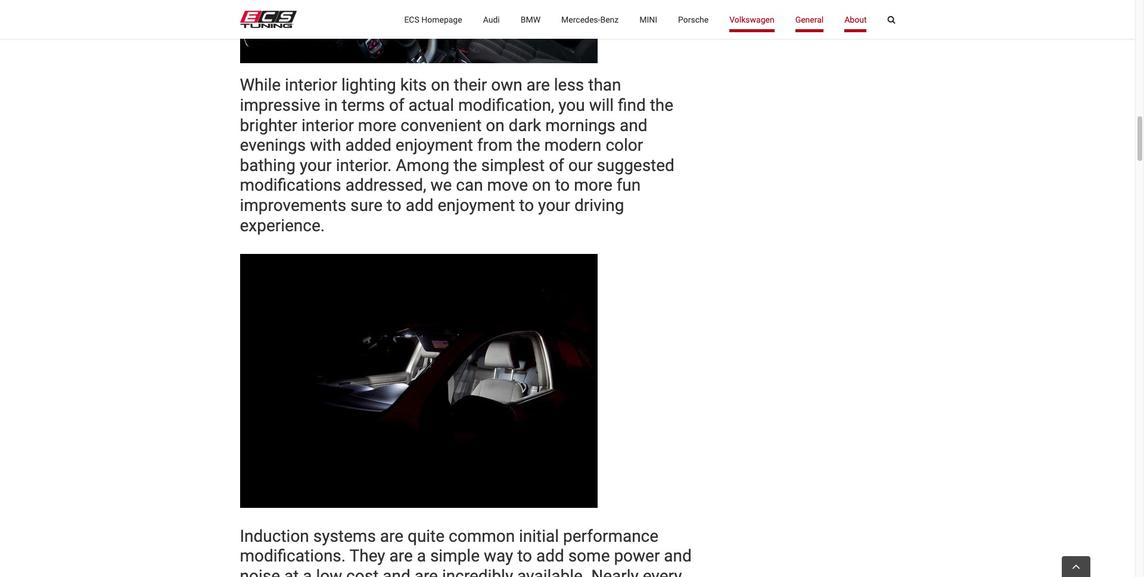Task type: locate. For each thing, give the bounding box(es) containing it.
with
[[310, 135, 341, 155]]

1 vertical spatial enjoyment
[[438, 196, 515, 215]]

more
[[358, 115, 397, 135], [574, 175, 613, 195]]

kits
[[401, 75, 427, 95]]

brighter
[[240, 115, 298, 135]]

ecs homepage
[[404, 15, 462, 24]]

interior up with
[[302, 115, 354, 135]]

porsche link
[[679, 0, 709, 39]]

mercedes-
[[562, 15, 601, 24]]

convenient
[[401, 115, 482, 135]]

0 vertical spatial enjoyment
[[396, 135, 473, 155]]

the down 'dark'
[[517, 135, 540, 155]]

enjoyment
[[396, 135, 473, 155], [438, 196, 515, 215]]

the
[[650, 95, 674, 115], [517, 135, 540, 155], [454, 155, 477, 175]]

0 vertical spatial your
[[300, 155, 332, 175]]

interior.
[[336, 155, 392, 175]]

enjoyment down can
[[438, 196, 515, 215]]

nearly
[[592, 566, 639, 577]]

porsche
[[679, 15, 709, 24]]

to down initial
[[518, 546, 532, 566]]

your left driving
[[538, 196, 571, 215]]

of down kits
[[389, 95, 405, 115]]

mini
[[640, 15, 658, 24]]

of left our
[[549, 155, 565, 175]]

from
[[477, 135, 513, 155]]

are
[[527, 75, 550, 95], [380, 526, 404, 546], [390, 546, 413, 566], [415, 566, 438, 577]]

2 horizontal spatial and
[[664, 546, 692, 566]]

improvements
[[240, 196, 346, 215]]

initial
[[519, 526, 559, 546]]

1 horizontal spatial on
[[486, 115, 505, 135]]

a
[[417, 546, 426, 566], [303, 566, 312, 577]]

enjoyment down convenient
[[396, 135, 473, 155]]

add up available.
[[537, 546, 564, 566]]

1 vertical spatial add
[[537, 546, 564, 566]]

cost
[[346, 566, 379, 577]]

1 vertical spatial more
[[574, 175, 613, 195]]

and down find
[[620, 115, 648, 135]]

incredibly
[[442, 566, 513, 577]]

the right find
[[650, 95, 674, 115]]

power
[[614, 546, 660, 566]]

will
[[589, 95, 614, 115]]

than
[[589, 75, 622, 95]]

and down they
[[383, 566, 411, 577]]

among
[[396, 155, 450, 175]]

some
[[569, 546, 610, 566]]

modifications
[[240, 175, 342, 195]]

common
[[449, 526, 515, 546]]

1 vertical spatial on
[[486, 115, 505, 135]]

a right at
[[303, 566, 312, 577]]

and right power
[[664, 546, 692, 566]]

1 vertical spatial your
[[538, 196, 571, 215]]

sure
[[351, 196, 383, 215]]

your down with
[[300, 155, 332, 175]]

0 vertical spatial add
[[406, 196, 434, 215]]

your
[[300, 155, 332, 175], [538, 196, 571, 215]]

are left less
[[527, 75, 550, 95]]

to down our
[[555, 175, 570, 195]]

1 horizontal spatial more
[[574, 175, 613, 195]]

quite
[[408, 526, 445, 546]]

general
[[796, 15, 824, 24]]

0 horizontal spatial a
[[303, 566, 312, 577]]

ecs tuning logo image
[[240, 11, 297, 28]]

add down we
[[406, 196, 434, 215]]

1 horizontal spatial add
[[537, 546, 564, 566]]

simple
[[430, 546, 480, 566]]

on up from
[[486, 115, 505, 135]]

you
[[559, 95, 585, 115]]

1 horizontal spatial a
[[417, 546, 426, 566]]

0 horizontal spatial the
[[454, 155, 477, 175]]

more up driving
[[574, 175, 613, 195]]

add inside induction systems are quite common initial performance modifications. they are a simple way to add some power and noise at a low cost and are incredibly available. nearly eve
[[537, 546, 564, 566]]

1 vertical spatial of
[[549, 155, 565, 175]]

0 horizontal spatial add
[[406, 196, 434, 215]]

to
[[555, 175, 570, 195], [387, 196, 402, 215], [520, 196, 534, 215], [518, 546, 532, 566]]

0 horizontal spatial on
[[431, 75, 450, 95]]

1 horizontal spatial the
[[517, 135, 540, 155]]

0 vertical spatial of
[[389, 95, 405, 115]]

to down move
[[520, 196, 534, 215]]

way
[[484, 546, 513, 566]]

are up they
[[380, 526, 404, 546]]

more up added
[[358, 115, 397, 135]]

added
[[346, 135, 392, 155]]

1 horizontal spatial your
[[538, 196, 571, 215]]

on
[[431, 75, 450, 95], [486, 115, 505, 135], [532, 175, 551, 195]]

of
[[389, 95, 405, 115], [549, 155, 565, 175]]

systems
[[313, 526, 376, 546]]

2 vertical spatial on
[[532, 175, 551, 195]]

are down simple
[[415, 566, 438, 577]]

induction
[[240, 526, 309, 546]]

0 horizontal spatial your
[[300, 155, 332, 175]]

audi link
[[483, 0, 500, 39]]

the up can
[[454, 155, 477, 175]]

a down the quite
[[417, 546, 426, 566]]

on up actual
[[431, 75, 450, 95]]

0 horizontal spatial more
[[358, 115, 397, 135]]

they
[[350, 546, 386, 566]]

terms
[[342, 95, 385, 115]]

interior up in
[[285, 75, 338, 95]]

mini link
[[640, 0, 658, 39]]

add inside while interior lighting kits on their own are less than impressive in terms of actual modification, you will find the brighter interior more convenient on dark mornings and evenings with added enjoyment from the modern color bathing your interior. among the simplest of our suggested modifications addressed, we can move on to more fun improvements sure to add enjoyment to your driving experience.
[[406, 196, 434, 215]]

0 horizontal spatial and
[[383, 566, 411, 577]]

bmw link
[[521, 0, 541, 39]]

our
[[569, 155, 593, 175]]

bathing
[[240, 155, 296, 175]]

to inside induction systems are quite common initial performance modifications. they are a simple way to add some power and noise at a low cost and are incredibly available. nearly eve
[[518, 546, 532, 566]]

interior
[[285, 75, 338, 95], [302, 115, 354, 135]]

performance
[[563, 526, 659, 546]]

on right move
[[532, 175, 551, 195]]

modification,
[[459, 95, 555, 115]]

2 horizontal spatial the
[[650, 95, 674, 115]]

add
[[406, 196, 434, 215], [537, 546, 564, 566]]

2 horizontal spatial on
[[532, 175, 551, 195]]

move
[[487, 175, 528, 195]]

1 horizontal spatial and
[[620, 115, 648, 135]]

and
[[620, 115, 648, 135], [664, 546, 692, 566], [383, 566, 411, 577]]

mercedes-benz
[[562, 15, 619, 24]]

about
[[845, 15, 867, 24]]



Task type: vqa. For each thing, say whether or not it's contained in the screenshot.
weekend
no



Task type: describe. For each thing, give the bounding box(es) containing it.
modern
[[545, 135, 602, 155]]

and inside while interior lighting kits on their own are less than impressive in terms of actual modification, you will find the brighter interior more convenient on dark mornings and evenings with added enjoyment from the modern color bathing your interior. among the simplest of our suggested modifications addressed, we can move on to more fun improvements sure to add enjoyment to your driving experience.
[[620, 115, 648, 135]]

can
[[456, 175, 483, 195]]

general link
[[796, 0, 824, 39]]

while
[[240, 75, 281, 95]]

volkswagen link
[[730, 0, 775, 39]]

color
[[606, 135, 644, 155]]

at
[[284, 566, 299, 577]]

about link
[[845, 0, 867, 39]]

lighting
[[342, 75, 396, 95]]

evenings
[[240, 135, 306, 155]]

simplest
[[481, 155, 545, 175]]

actual
[[409, 95, 454, 115]]

dark
[[509, 115, 542, 135]]

0 vertical spatial interior
[[285, 75, 338, 95]]

0 vertical spatial more
[[358, 115, 397, 135]]

modifications.
[[240, 546, 346, 566]]

find
[[618, 95, 646, 115]]

induction systems are quite common initial performance modifications. they are a simple way to add some power and noise at a low cost and are incredibly available. nearly eve
[[240, 526, 692, 577]]

while interior lighting kits on their own are less than impressive in terms of actual modification, you will find the brighter interior more convenient on dark mornings and evenings with added enjoyment from the modern color bathing your interior. among the simplest of our suggested modifications addressed, we can move on to more fun improvements sure to add enjoyment to your driving experience.
[[240, 75, 675, 235]]

homepage
[[422, 15, 462, 24]]

addressed,
[[346, 175, 427, 195]]

driving
[[575, 196, 625, 215]]

impressive
[[240, 95, 320, 115]]

less
[[554, 75, 584, 95]]

fun
[[617, 175, 641, 195]]

own
[[491, 75, 523, 95]]

mornings
[[546, 115, 616, 135]]

are down the quite
[[390, 546, 413, 566]]

experience.
[[240, 216, 325, 235]]

audi
[[483, 15, 500, 24]]

available.
[[518, 566, 587, 577]]

1 vertical spatial interior
[[302, 115, 354, 135]]

bmw
[[521, 15, 541, 24]]

their
[[454, 75, 487, 95]]

0 vertical spatial on
[[431, 75, 450, 95]]

suggested
[[597, 155, 675, 175]]

mercedes-benz link
[[562, 0, 619, 39]]

benz
[[601, 15, 619, 24]]

low
[[316, 566, 342, 577]]

in
[[325, 95, 338, 115]]

ecs
[[404, 15, 420, 24]]

1 horizontal spatial of
[[549, 155, 565, 175]]

are inside while interior lighting kits on their own are less than impressive in terms of actual modification, you will find the brighter interior more convenient on dark mornings and evenings with added enjoyment from the modern color bathing your interior. among the simplest of our suggested modifications addressed, we can move on to more fun improvements sure to add enjoyment to your driving experience.
[[527, 75, 550, 95]]

0 horizontal spatial of
[[389, 95, 405, 115]]

noise
[[240, 566, 280, 577]]

we
[[431, 175, 452, 195]]

to down addressed,
[[387, 196, 402, 215]]

volkswagen
[[730, 15, 775, 24]]

ecs homepage link
[[404, 0, 462, 39]]



